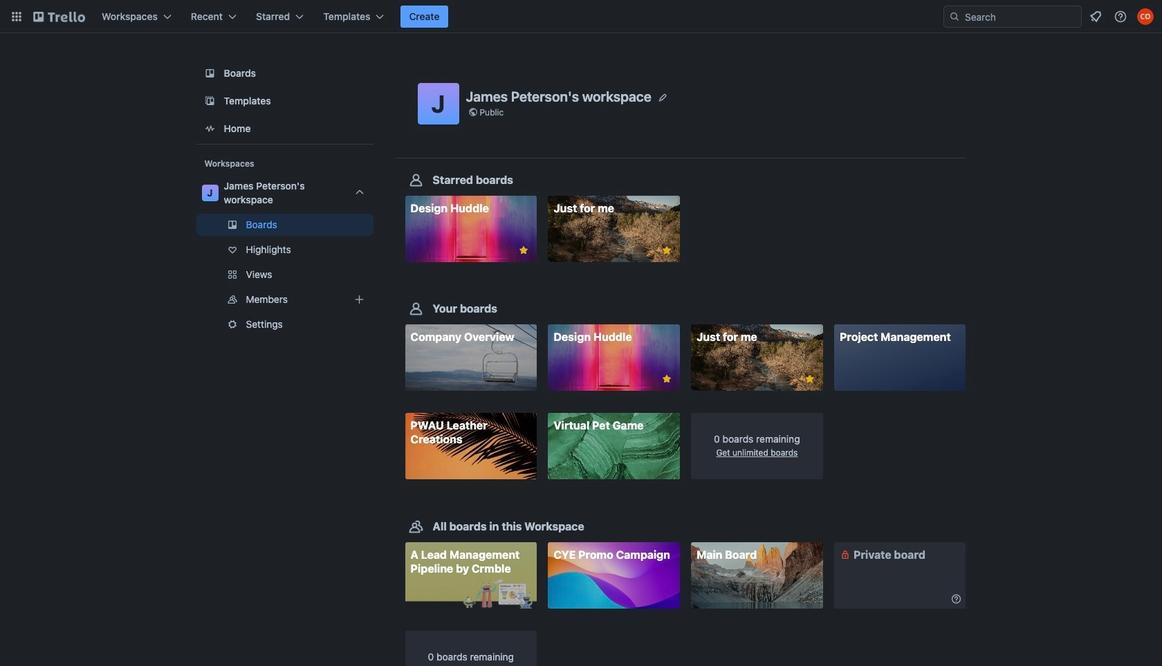 Task type: describe. For each thing, give the bounding box(es) containing it.
add image
[[351, 291, 368, 308]]

primary element
[[0, 0, 1162, 33]]

click to unstar this board. it will be removed from your starred list. image
[[661, 373, 673, 385]]

Search field
[[960, 7, 1081, 26]]

1 horizontal spatial click to unstar this board. it will be removed from your starred list. image
[[661, 244, 673, 257]]

christina overa (christinaovera) image
[[1137, 8, 1154, 25]]

0 horizontal spatial click to unstar this board. it will be removed from your starred list. image
[[517, 244, 530, 257]]

home image
[[202, 120, 218, 137]]

0 notifications image
[[1087, 8, 1104, 25]]



Task type: locate. For each thing, give the bounding box(es) containing it.
board image
[[202, 65, 218, 82]]

back to home image
[[33, 6, 85, 28]]

template board image
[[202, 93, 218, 109]]

1 vertical spatial sm image
[[949, 592, 963, 606]]

sm image
[[838, 548, 852, 561], [949, 592, 963, 606]]

open information menu image
[[1114, 10, 1128, 24]]

0 horizontal spatial sm image
[[838, 548, 852, 561]]

2 horizontal spatial click to unstar this board. it will be removed from your starred list. image
[[804, 373, 816, 385]]

search image
[[949, 11, 960, 22]]

click to unstar this board. it will be removed from your starred list. image
[[517, 244, 530, 257], [661, 244, 673, 257], [804, 373, 816, 385]]

0 vertical spatial sm image
[[838, 548, 852, 561]]

1 horizontal spatial sm image
[[949, 592, 963, 606]]



Task type: vqa. For each thing, say whether or not it's contained in the screenshot.
topmost sm Image
yes



